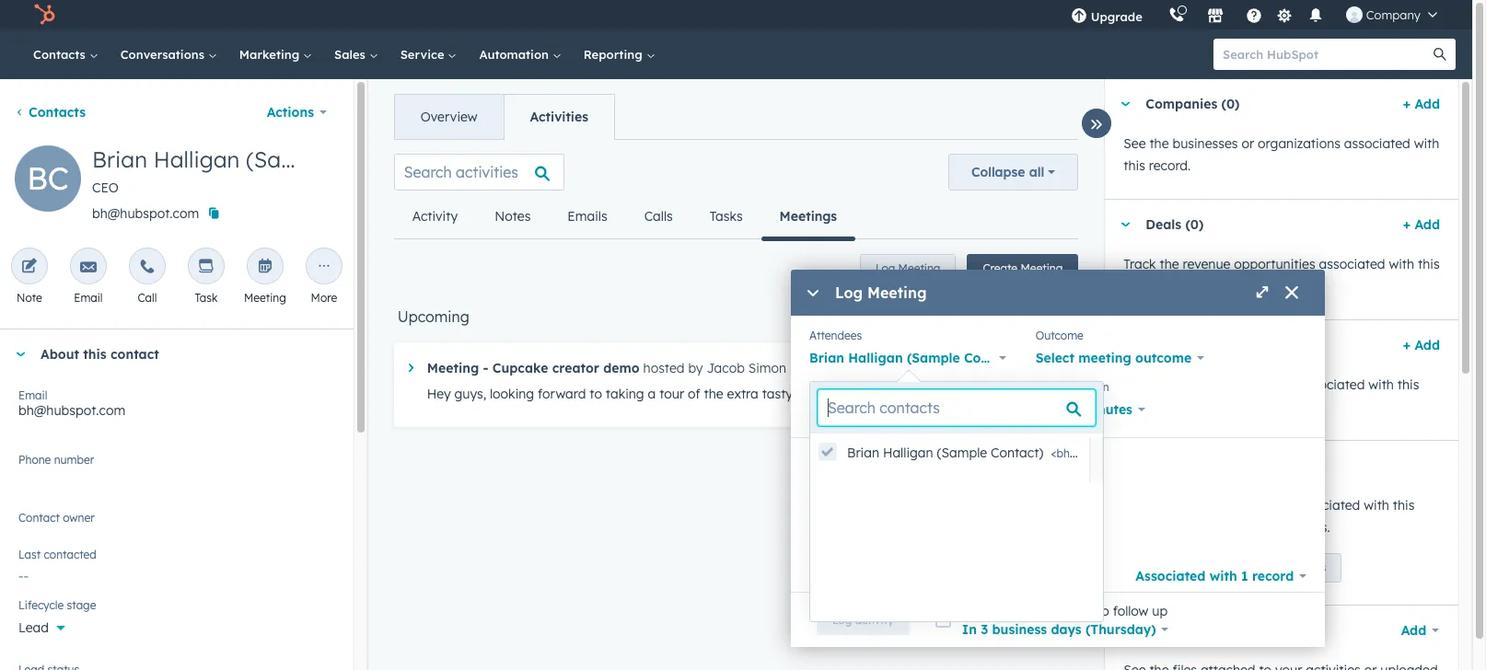 Task type: vqa. For each thing, say whether or not it's contained in the screenshot.
caret icon inside Tickets 'dropdown button'
no



Task type: describe. For each thing, give the bounding box(es) containing it.
15
[[1064, 402, 1079, 418]]

track for track the customer requests associated with this record.
[[1124, 377, 1156, 393]]

marketplaces button
[[1196, 0, 1235, 29]]

businesses
[[1173, 135, 1238, 152]]

create for create a
[[959, 603, 999, 619]]

1 vertical spatial payments
[[1275, 561, 1327, 575]]

associated for opportunities
[[1320, 256, 1386, 273]]

payments.
[[1267, 520, 1331, 536]]

contact) for brian halligan (sample contact) ceo
[[338, 146, 429, 173]]

automation link
[[468, 29, 573, 79]]

factory
[[851, 386, 895, 403]]

emails
[[568, 208, 608, 225]]

ceo
[[92, 180, 119, 196]]

3 + add from the top
[[1404, 337, 1441, 354]]

last contacted
[[18, 548, 97, 562]]

+ for associated
[[1404, 96, 1411, 112]]

1 vertical spatial caret image
[[1120, 464, 1131, 468]]

or
[[1242, 135, 1255, 152]]

(sample for brian halligan (sample contact) ceo
[[246, 146, 332, 173]]

4:43 pm button
[[949, 396, 1035, 424]]

log for 'log activity' button
[[833, 613, 852, 627]]

activity
[[412, 208, 458, 225]]

contact
[[18, 511, 60, 525]]

contact inside collect and track payments associated with this contact using hubspot payments.
[[1124, 520, 1170, 536]]

upgrade
[[1091, 9, 1143, 24]]

caret image for attachments
[[1120, 629, 1131, 633]]

1
[[1242, 568, 1249, 584]]

meeting inside button
[[899, 262, 941, 275]]

4:43 pm
[[971, 401, 1022, 417]]

with inside see the businesses or organizations associated with this record.
[[1415, 135, 1440, 152]]

contact inside dropdown button
[[111, 346, 159, 363]]

hubspot image
[[33, 4, 55, 26]]

more
[[311, 291, 337, 305]]

Last contacted text field
[[18, 559, 335, 589]]

the for customer
[[1160, 377, 1180, 393]]

deals (0)
[[1146, 216, 1204, 233]]

pm
[[1002, 401, 1022, 417]]

(sample for brian halligan (sample contact) <bh@hubspot.com>
[[937, 444, 987, 461]]

sales link
[[323, 29, 389, 79]]

do
[[1035, 603, 1051, 619]]

1 vertical spatial a
[[1003, 603, 1011, 619]]

3 + add button from the top
[[1404, 334, 1441, 356]]

reporting link
[[573, 29, 666, 79]]

meeting - cupcake creator demo hosted by jacob simon hey guys, looking forward to taking a tour of the extra tasty cupcake factory tomorrow.
[[427, 360, 960, 403]]

settings link
[[1274, 5, 1297, 24]]

select meeting outcome
[[1036, 350, 1192, 367]]

collect
[[1124, 497, 1165, 514]]

contact) for brian halligan (sample contact) <bh@hubspot.com>
[[991, 444, 1044, 461]]

overview
[[421, 109, 478, 125]]

tickets (0)
[[1146, 337, 1214, 354]]

contact) for brian halligan (sample contact)
[[964, 350, 1020, 367]]

tomorrow.
[[899, 386, 960, 403]]

caret image for about this contact
[[15, 352, 26, 357]]

search image
[[1434, 48, 1447, 61]]

brian for brian halligan (sample contact) ceo
[[92, 146, 147, 173]]

15 minutes
[[1064, 402, 1133, 418]]

see the businesses or organizations associated with this record.
[[1124, 135, 1440, 174]]

1 vertical spatial to
[[1097, 603, 1110, 619]]

with for track the customer requests associated with this record.
[[1369, 377, 1394, 393]]

lead
[[18, 620, 49, 636]]

halligan for brian halligan (sample contact)
[[849, 350, 903, 367]]

cupcake
[[493, 360, 548, 377]]

call
[[138, 291, 157, 305]]

in
[[962, 621, 977, 638]]

menu containing company
[[1058, 0, 1451, 29]]

actions
[[267, 104, 314, 121]]

activities button
[[503, 95, 614, 139]]

forward
[[538, 386, 586, 403]]

navigation containing overview
[[394, 94, 615, 140]]

companies (0) button
[[1106, 79, 1396, 129]]

add for + add "button" related to this
[[1415, 216, 1441, 233]]

track the customer requests associated with this record.
[[1124, 377, 1420, 415]]

contact owner no owner
[[18, 511, 95, 535]]

caret image for companies (0)
[[1120, 102, 1131, 106]]

number
[[54, 453, 94, 467]]

15 minutes button
[[1064, 397, 1146, 423]]

Phone number text field
[[18, 450, 335, 487]]

(thursday)
[[1086, 621, 1157, 638]]

see
[[1124, 135, 1146, 152]]

no owner button
[[18, 508, 335, 539]]

meeting image
[[257, 259, 273, 276]]

opportunities
[[1235, 256, 1316, 273]]

note
[[17, 291, 42, 305]]

email for email
[[74, 291, 103, 305]]

more image
[[316, 259, 332, 276]]

this for collect and track payments associated with this contact using hubspot payments.
[[1393, 497, 1415, 514]]

Search contacts search field
[[818, 390, 1096, 426]]

1 vertical spatial log meeting
[[835, 284, 927, 302]]

<bh@hubspot.com>
[[1051, 446, 1154, 460]]

in 3 business days (thursday)
[[962, 621, 1157, 638]]

service link
[[389, 29, 468, 79]]

log activity
[[833, 613, 894, 627]]

brian for brian halligan (sample contact)
[[810, 350, 845, 367]]

about this contact
[[41, 346, 159, 363]]

record
[[1253, 568, 1294, 584]]

days
[[1051, 621, 1082, 638]]

attachments
[[1146, 623, 1228, 639]]

halligan for brian halligan (sample contact) ceo
[[154, 146, 240, 173]]

close dialog image
[[1285, 286, 1300, 301]]

this for track the customer requests associated with this record.
[[1398, 377, 1420, 393]]

this inside dropdown button
[[83, 346, 107, 363]]

0 vertical spatial contacts link
[[22, 29, 109, 79]]

+ add for this
[[1404, 216, 1441, 233]]

deals (0) button
[[1106, 200, 1396, 250]]

no
[[18, 519, 36, 535]]

-
[[483, 360, 489, 377]]

emails button
[[549, 194, 626, 239]]

tour
[[660, 386, 685, 403]]

and
[[1169, 497, 1192, 514]]

company button
[[1335, 0, 1449, 29]]

overview button
[[395, 95, 503, 139]]

cupcake
[[797, 386, 848, 403]]

log meeting button
[[860, 254, 957, 284]]

associated inside see the businesses or organizations associated with this record.
[[1345, 135, 1411, 152]]

brian halligan (sample contact) button
[[810, 345, 1020, 371]]

+ for with
[[1404, 216, 1411, 233]]

brian halligan (sample contact) ceo
[[92, 146, 429, 196]]

record. for customer
[[1124, 399, 1166, 415]]

(0) for deals (0)
[[1186, 216, 1204, 233]]

attendees
[[810, 329, 862, 343]]

(0) for tickets (0)
[[1196, 337, 1214, 354]]

outcome
[[1136, 350, 1192, 367]]

collapse all button
[[949, 154, 1079, 191]]

to-
[[1014, 603, 1035, 619]]

task
[[1068, 603, 1094, 619]]

+ add button for this
[[1404, 214, 1441, 236]]

+ add for with
[[1404, 96, 1441, 112]]

call image
[[139, 259, 156, 276]]

create meeting
[[983, 262, 1063, 275]]

4:43
[[971, 401, 998, 417]]

about
[[41, 346, 79, 363]]

tasty
[[762, 386, 793, 403]]

minutes
[[1083, 402, 1133, 418]]

task image
[[198, 259, 215, 276]]

settings image
[[1277, 8, 1293, 24]]



Task type: locate. For each thing, give the bounding box(es) containing it.
to right task
[[1097, 603, 1110, 619]]

+
[[1404, 96, 1411, 112], [1404, 216, 1411, 233], [1404, 337, 1411, 354]]

owner up contacted
[[63, 511, 95, 525]]

the left revenue
[[1160, 256, 1180, 273]]

1 + from the top
[[1404, 96, 1411, 112]]

0 vertical spatial a
[[648, 386, 656, 403]]

attachments button
[[1106, 606, 1382, 656]]

this inside track the customer requests associated with this record.
[[1398, 377, 1420, 393]]

brian inside brian halligan (sample contact) ceo
[[92, 146, 147, 173]]

contact) up time at bottom right
[[964, 350, 1020, 367]]

calling icon button
[[1161, 3, 1193, 27]]

track down select meeting outcome popup button
[[1124, 377, 1156, 393]]

1 vertical spatial track
[[1124, 377, 1156, 393]]

the right of at the left bottom
[[704, 386, 724, 403]]

payments inside collect and track payments associated with this contact using hubspot payments.
[[1230, 497, 1291, 514]]

this inside see the businesses or organizations associated with this record.
[[1124, 158, 1146, 174]]

0 vertical spatial log
[[876, 262, 896, 275]]

with inside track the revenue opportunities associated with this record.
[[1389, 256, 1415, 273]]

meetings button
[[761, 194, 856, 241]]

record. down outcome
[[1124, 399, 1166, 415]]

follow
[[1113, 603, 1149, 619]]

tasks button
[[692, 194, 761, 239]]

1 vertical spatial navigation
[[394, 194, 856, 241]]

(sample inside popup button
[[907, 350, 960, 367]]

the inside see the businesses or organizations associated with this record.
[[1150, 135, 1169, 152]]

(sample inside brian halligan (sample contact) ceo
[[246, 146, 332, 173]]

0 vertical spatial contact
[[111, 346, 159, 363]]

brian for brian halligan (sample contact) <bh@hubspot.com>
[[847, 444, 880, 461]]

1 vertical spatial (sample
[[907, 350, 960, 367]]

caret image inside companies (0) dropdown button
[[1120, 102, 1131, 106]]

0 vertical spatial payments
[[1230, 497, 1291, 514]]

phone
[[18, 453, 51, 467]]

brian down attendees on the right of page
[[810, 350, 845, 367]]

help button
[[1239, 0, 1270, 29]]

looking
[[490, 386, 534, 403]]

email
[[74, 291, 103, 305], [18, 389, 47, 403]]

2 + add button from the top
[[1404, 214, 1441, 236]]

notes button
[[476, 194, 549, 239]]

brian inside brian halligan (sample contact) popup button
[[810, 350, 845, 367]]

0 horizontal spatial up
[[1153, 603, 1168, 619]]

activities
[[530, 109, 589, 125]]

stage
[[67, 599, 96, 613]]

record. for revenue
[[1124, 278, 1166, 295]]

a inside the meeting - cupcake creator demo hosted by jacob simon hey guys, looking forward to taking a tour of the extra tasty cupcake factory tomorrow.
[[648, 386, 656, 403]]

1 vertical spatial caret image
[[1120, 222, 1131, 227]]

1 horizontal spatial brian
[[810, 350, 845, 367]]

email for email bh@hubspot.com
[[18, 389, 47, 403]]

1 vertical spatial contacts
[[29, 104, 86, 121]]

simon
[[749, 360, 787, 377]]

1 + add button from the top
[[1404, 93, 1441, 115]]

record.
[[1149, 158, 1191, 174], [1124, 278, 1166, 295], [1124, 399, 1166, 415]]

of
[[688, 386, 701, 403]]

0 vertical spatial up
[[1258, 561, 1271, 575]]

navigation inside 'upcoming' feed
[[394, 194, 856, 241]]

service
[[400, 47, 448, 62]]

associated inside track the customer requests associated with this record.
[[1299, 377, 1365, 393]]

0 vertical spatial contact)
[[338, 146, 429, 173]]

0 horizontal spatial email
[[18, 389, 47, 403]]

with inside collect and track payments associated with this contact using hubspot payments.
[[1364, 497, 1390, 514]]

Search activities search field
[[394, 154, 564, 191]]

(sample up tomorrow.
[[907, 350, 960, 367]]

this inside collect and track payments associated with this contact using hubspot payments.
[[1393, 497, 1415, 514]]

2 navigation from the top
[[394, 194, 856, 241]]

upgrade image
[[1071, 8, 1088, 25]]

marketing
[[239, 47, 303, 62]]

the inside the meeting - cupcake creator demo hosted by jacob simon hey guys, looking forward to taking a tour of the extra tasty cupcake factory tomorrow.
[[704, 386, 724, 403]]

0 vertical spatial create
[[983, 262, 1018, 275]]

0 vertical spatial +
[[1404, 96, 1411, 112]]

track for track the revenue opportunities associated with this record.
[[1124, 256, 1156, 273]]

1 vertical spatial (0)
[[1186, 216, 1204, 233]]

taking
[[606, 386, 644, 403]]

caret image inside the about this contact dropdown button
[[15, 352, 26, 357]]

(sample for brian halligan (sample contact)
[[907, 350, 960, 367]]

expand dialog image
[[1255, 286, 1270, 301]]

create for create meeting
[[983, 262, 1018, 275]]

create inside create meeting button
[[983, 262, 1018, 275]]

meeting
[[1079, 350, 1132, 367]]

bh@hubspot.com up number
[[18, 403, 125, 419]]

payments down payments.
[[1275, 561, 1327, 575]]

0 vertical spatial (0)
[[1222, 96, 1240, 112]]

note image
[[21, 259, 38, 276]]

0 vertical spatial record.
[[1149, 158, 1191, 174]]

contact) inside popup button
[[964, 350, 1020, 367]]

2 vertical spatial + add
[[1404, 337, 1441, 354]]

2 vertical spatial + add button
[[1404, 334, 1441, 356]]

with for track the revenue opportunities associated with this record.
[[1389, 256, 1415, 273]]

menu
[[1058, 0, 1451, 29]]

0 vertical spatial caret image
[[1120, 102, 1131, 106]]

record. up tickets
[[1124, 278, 1166, 295]]

track the revenue opportunities associated with this record.
[[1124, 256, 1440, 295]]

add inside popup button
[[1402, 623, 1427, 639]]

brian up ceo
[[92, 146, 147, 173]]

create
[[983, 262, 1018, 275], [959, 603, 999, 619]]

record. inside track the revenue opportunities associated with this record.
[[1124, 278, 1166, 295]]

last
[[18, 548, 41, 562]]

add button
[[1390, 613, 1441, 649]]

(sample down actions
[[246, 146, 332, 173]]

the down outcome
[[1160, 377, 1180, 393]]

3 + from the top
[[1404, 337, 1411, 354]]

using
[[1174, 520, 1206, 536]]

halligan for brian halligan (sample contact) <bh@hubspot.com>
[[883, 444, 934, 461]]

the right see
[[1150, 135, 1169, 152]]

0 vertical spatial (sample
[[246, 146, 332, 173]]

1 horizontal spatial email
[[74, 291, 103, 305]]

sales
[[334, 47, 369, 62]]

+ add button for with
[[1404, 93, 1441, 115]]

2 vertical spatial brian
[[847, 444, 880, 461]]

log meeting up attendees on the right of page
[[835, 284, 927, 302]]

0 horizontal spatial brian
[[92, 146, 147, 173]]

0 horizontal spatial to
[[590, 386, 602, 403]]

caret image inside deals (0) dropdown button
[[1120, 222, 1131, 227]]

to
[[590, 386, 602, 403], [1097, 603, 1110, 619]]

collect and track payments associated with this contact using hubspot payments.
[[1124, 497, 1415, 536]]

all
[[1030, 164, 1045, 181]]

meeting inside button
[[1021, 262, 1063, 275]]

owner
[[63, 511, 95, 525], [40, 519, 77, 535]]

contact down call
[[111, 346, 159, 363]]

0 vertical spatial + add button
[[1404, 93, 1441, 115]]

1 horizontal spatial a
[[1003, 603, 1011, 619]]

company
[[1367, 7, 1421, 22]]

log for the log meeting button
[[876, 262, 896, 275]]

(0) for companies (0)
[[1222, 96, 1240, 112]]

jacob
[[707, 360, 745, 377]]

2 vertical spatial record.
[[1124, 399, 1166, 415]]

upcoming
[[398, 308, 470, 326]]

1 vertical spatial contact)
[[964, 350, 1020, 367]]

(sample down search contacts search box in the right bottom of the page
[[937, 444, 987, 461]]

2 + from the top
[[1404, 216, 1411, 233]]

0 vertical spatial email
[[74, 291, 103, 305]]

(0) right the "deals"
[[1186, 216, 1204, 233]]

0 vertical spatial log meeting
[[876, 262, 941, 275]]

0 vertical spatial halligan
[[154, 146, 240, 173]]

with inside track the customer requests associated with this record.
[[1369, 377, 1394, 393]]

Search HubSpot search field
[[1214, 39, 1440, 70]]

1 vertical spatial brian
[[810, 350, 845, 367]]

email inside email bh@hubspot.com
[[18, 389, 47, 403]]

1 vertical spatial bh@hubspot.com
[[18, 403, 125, 419]]

payments up 'hubspot'
[[1230, 497, 1291, 514]]

associated inside collect and track payments associated with this contact using hubspot payments.
[[1294, 497, 1361, 514]]

1 horizontal spatial to
[[1097, 603, 1110, 619]]

0 vertical spatial track
[[1124, 256, 1156, 273]]

caret image down upcoming
[[409, 364, 413, 372]]

1 vertical spatial up
[[1153, 603, 1168, 619]]

lifecycle
[[18, 599, 64, 613]]

add for + add "button" associated with with
[[1415, 96, 1441, 112]]

date
[[810, 380, 835, 393]]

email down about at the left of page
[[18, 389, 47, 403]]

track
[[1124, 256, 1156, 273], [1124, 377, 1156, 393]]

0 vertical spatial to
[[590, 386, 602, 403]]

1 track from the top
[[1124, 256, 1156, 273]]

0 horizontal spatial a
[[648, 386, 656, 403]]

halligan inside brian halligan (sample contact) ceo
[[154, 146, 240, 173]]

marketplaces image
[[1207, 8, 1224, 25]]

hosted
[[643, 360, 685, 377]]

caret image
[[15, 352, 26, 357], [1120, 464, 1131, 468], [1120, 629, 1131, 633]]

2 vertical spatial +
[[1404, 337, 1411, 354]]

email image
[[80, 259, 97, 276]]

set up payments
[[1238, 561, 1327, 575]]

0 vertical spatial bh@hubspot.com
[[92, 205, 199, 222]]

2 vertical spatial (sample
[[937, 444, 987, 461]]

2 vertical spatial (0)
[[1196, 337, 1214, 354]]

to left taking
[[590, 386, 602, 403]]

2 vertical spatial log
[[833, 613, 852, 627]]

lifecycle stage
[[18, 599, 96, 613]]

menu item
[[1156, 0, 1159, 29]]

0 vertical spatial navigation
[[394, 94, 615, 140]]

1 vertical spatial halligan
[[849, 350, 903, 367]]

task
[[195, 291, 218, 305]]

(0) inside dropdown button
[[1186, 216, 1204, 233]]

time
[[949, 379, 974, 393]]

2 horizontal spatial brian
[[847, 444, 880, 461]]

2 vertical spatial contact)
[[991, 444, 1044, 461]]

record. inside track the customer requests associated with this record.
[[1124, 399, 1166, 415]]

contact) up activity "button"
[[338, 146, 429, 173]]

navigation
[[394, 94, 615, 140], [394, 194, 856, 241]]

2 + add from the top
[[1404, 216, 1441, 233]]

log meeting up brian halligan (sample contact)
[[876, 262, 941, 275]]

associated up payments.
[[1294, 497, 1361, 514]]

0 vertical spatial + add
[[1404, 96, 1441, 112]]

up
[[1258, 561, 1271, 575], [1153, 603, 1168, 619]]

caret image inside attachments dropdown button
[[1120, 629, 1131, 633]]

payments
[[1230, 497, 1291, 514], [1275, 561, 1327, 575]]

1 vertical spatial contacts link
[[15, 104, 86, 121]]

contact) inside brian halligan (sample contact) ceo
[[338, 146, 429, 173]]

record. down businesses
[[1149, 158, 1191, 174]]

hey
[[427, 386, 451, 403]]

1 vertical spatial create
[[959, 603, 999, 619]]

to-do
[[1014, 603, 1051, 619]]

duration
[[1064, 380, 1110, 394]]

bh@hubspot.com down ceo
[[92, 205, 199, 222]]

calls
[[644, 208, 673, 225]]

0 vertical spatial caret image
[[15, 352, 26, 357]]

owner up last contacted at the bottom of the page
[[40, 519, 77, 535]]

with for collect and track payments associated with this contact using hubspot payments.
[[1364, 497, 1390, 514]]

1 vertical spatial contact
[[1124, 520, 1170, 536]]

caret image inside 'upcoming' feed
[[409, 364, 413, 372]]

to inside the meeting - cupcake creator demo hosted by jacob simon hey guys, looking forward to taking a tour of the extra tasty cupcake factory tomorrow.
[[590, 386, 602, 403]]

hubspot
[[1210, 520, 1264, 536]]

1 vertical spatial +
[[1404, 216, 1411, 233]]

brian
[[92, 146, 147, 173], [810, 350, 845, 367], [847, 444, 880, 461]]

help image
[[1246, 8, 1263, 25]]

the for revenue
[[1160, 256, 1180, 273]]

caret image
[[1120, 102, 1131, 106], [1120, 222, 1131, 227], [409, 364, 413, 372]]

add
[[1415, 96, 1441, 112], [1415, 216, 1441, 233], [1415, 337, 1441, 354], [1402, 623, 1427, 639]]

create meeting button
[[968, 254, 1079, 284]]

track inside track the customer requests associated with this record.
[[1124, 377, 1156, 393]]

creator
[[552, 360, 600, 377]]

tasks
[[710, 208, 743, 225]]

track
[[1196, 497, 1227, 514]]

track down the "deals"
[[1124, 256, 1156, 273]]

halligan inside brian halligan (sample contact) popup button
[[849, 350, 903, 367]]

caret image down <bh@hubspot.com>
[[1120, 464, 1131, 468]]

1 vertical spatial + add button
[[1404, 214, 1441, 236]]

meetings
[[780, 208, 837, 225]]

record. inside see the businesses or organizations associated with this record.
[[1149, 158, 1191, 174]]

1 vertical spatial record.
[[1124, 278, 1166, 295]]

log inside button
[[876, 262, 896, 275]]

1 navigation from the top
[[394, 94, 615, 140]]

2 track from the top
[[1124, 377, 1156, 393]]

add for first + add "button" from the bottom of the page
[[1415, 337, 1441, 354]]

minimize dialog image
[[806, 286, 821, 301]]

0 vertical spatial contacts
[[33, 47, 89, 62]]

caret image left the "deals"
[[1120, 222, 1131, 227]]

1 horizontal spatial up
[[1258, 561, 1271, 575]]

contact) down pm
[[991, 444, 1044, 461]]

associated right the organizations
[[1345, 135, 1411, 152]]

upcoming feed
[[379, 139, 1094, 449]]

associated for requests
[[1299, 377, 1365, 393]]

1 vertical spatial + add
[[1404, 216, 1441, 233]]

meeting inside the meeting - cupcake creator demo hosted by jacob simon hey guys, looking forward to taking a tour of the extra tasty cupcake factory tomorrow.
[[427, 360, 479, 377]]

track inside track the revenue opportunities associated with this record.
[[1124, 256, 1156, 273]]

contact down collect
[[1124, 520, 1170, 536]]

jacob simon image
[[1346, 6, 1363, 23]]

0 vertical spatial brian
[[92, 146, 147, 173]]

up right set
[[1258, 561, 1271, 575]]

0 horizontal spatial contact
[[111, 346, 159, 363]]

extra
[[727, 386, 759, 403]]

associated for payments
[[1294, 497, 1361, 514]]

log meeting inside button
[[876, 262, 941, 275]]

up right follow
[[1153, 603, 1168, 619]]

calling icon image
[[1169, 7, 1185, 24]]

with inside popup button
[[1210, 568, 1238, 584]]

this for track the revenue opportunities associated with this record.
[[1419, 256, 1440, 273]]

the
[[1150, 135, 1169, 152], [1160, 256, 1180, 273], [1160, 377, 1180, 393], [704, 386, 724, 403]]

a left tour
[[648, 386, 656, 403]]

notifications image
[[1308, 8, 1324, 25]]

1 vertical spatial log
[[835, 284, 863, 302]]

actions button
[[255, 94, 339, 131]]

2 vertical spatial halligan
[[883, 444, 934, 461]]

navigation containing activity
[[394, 194, 856, 241]]

associated right requests
[[1299, 377, 1365, 393]]

contacts link
[[22, 29, 109, 79], [15, 104, 86, 121]]

associated right opportunities
[[1320, 256, 1386, 273]]

caret image up see
[[1120, 102, 1131, 106]]

conversations
[[120, 47, 208, 62]]

log inside button
[[833, 613, 852, 627]]

caret image for deals (0)
[[1120, 222, 1131, 227]]

a left to-
[[1003, 603, 1011, 619]]

guys,
[[455, 386, 487, 403]]

reporting
[[584, 47, 646, 62]]

3
[[981, 621, 989, 638]]

email down email image
[[74, 291, 103, 305]]

MM/DD/YYYY text field
[[810, 399, 941, 422]]

the inside track the customer requests associated with this record.
[[1160, 377, 1180, 393]]

tickets (0) button
[[1106, 321, 1396, 370]]

brian halligan (sample contact)
[[810, 350, 1020, 367]]

1 vertical spatial email
[[18, 389, 47, 403]]

brian down mm/dd/yyyy text field
[[847, 444, 880, 461]]

email bh@hubspot.com
[[18, 389, 125, 419]]

caret image down follow
[[1120, 629, 1131, 633]]

2 vertical spatial caret image
[[1120, 629, 1131, 633]]

associated
[[1136, 568, 1206, 584]]

(0) up businesses
[[1222, 96, 1240, 112]]

the inside track the revenue opportunities associated with this record.
[[1160, 256, 1180, 273]]

contacts
[[33, 47, 89, 62], [29, 104, 86, 121]]

1 + add from the top
[[1404, 96, 1441, 112]]

1 horizontal spatial contact
[[1124, 520, 1170, 536]]

hubspot link
[[22, 4, 69, 26]]

the for businesses
[[1150, 135, 1169, 152]]

(0) right tickets
[[1196, 337, 1214, 354]]

create a
[[959, 603, 1014, 619]]

+ add button
[[1404, 93, 1441, 115], [1404, 214, 1441, 236], [1404, 334, 1441, 356]]

associated inside track the revenue opportunities associated with this record.
[[1320, 256, 1386, 273]]

2 vertical spatial caret image
[[409, 364, 413, 372]]

this inside track the revenue opportunities associated with this record.
[[1419, 256, 1440, 273]]

caret image left about at the left of page
[[15, 352, 26, 357]]



